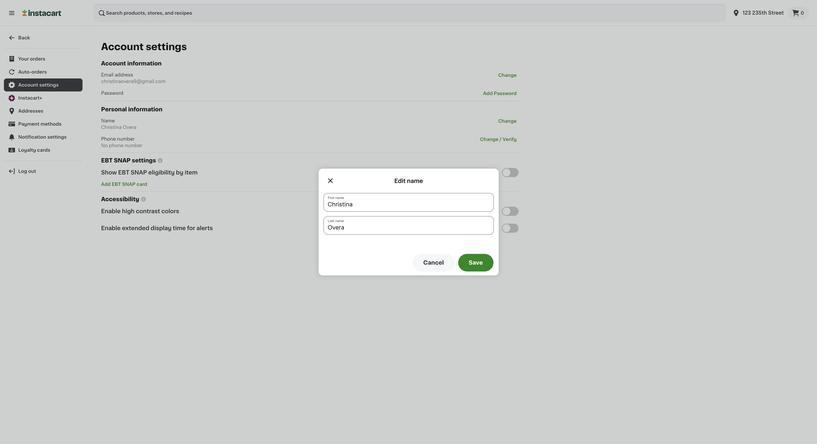 Task type: locate. For each thing, give the bounding box(es) containing it.
account up account information
[[101, 42, 144, 52]]

number up the phone
[[117, 137, 135, 142]]

edit
[[394, 179, 406, 184]]

change up the add password button
[[498, 73, 517, 78]]

cards
[[37, 148, 50, 153]]

auto-
[[18, 70, 32, 74]]

change
[[498, 73, 517, 78], [498, 119, 517, 124], [480, 137, 499, 142]]

email address christinaovera9@gmail.com
[[101, 73, 166, 84]]

1 horizontal spatial account settings
[[101, 42, 187, 52]]

change left / at the top right of page
[[480, 137, 499, 142]]

orders up auto-orders
[[30, 57, 45, 61]]

save
[[469, 261, 483, 266]]

snap left the card
[[122, 182, 135, 187]]

account up the 'email'
[[101, 61, 126, 66]]

notification settings
[[18, 135, 67, 140]]

1 vertical spatial orders
[[31, 70, 47, 74]]

0 button
[[788, 7, 809, 20]]

0 vertical spatial ebt
[[101, 158, 113, 164]]

1 vertical spatial account settings
[[18, 83, 59, 87]]

cancel button
[[413, 254, 454, 272]]

password
[[101, 91, 123, 96], [494, 91, 517, 96]]

name christina overa
[[101, 119, 136, 130]]

1 vertical spatial ebt
[[118, 170, 129, 176]]

number up ebt snap settings
[[125, 144, 142, 148]]

0 vertical spatial enable
[[101, 209, 121, 214]]

personal
[[101, 107, 127, 112]]

snap
[[114, 158, 131, 164], [131, 170, 147, 176], [122, 182, 135, 187]]

1 vertical spatial change
[[498, 119, 517, 124]]

name
[[407, 179, 423, 184]]

1 vertical spatial snap
[[131, 170, 147, 176]]

change up verify
[[498, 119, 517, 124]]

accessibility
[[101, 197, 139, 202]]

for
[[187, 226, 195, 231]]

change / verify button
[[478, 136, 519, 143]]

enable extended display time for alerts
[[101, 226, 213, 231]]

snap up the card
[[131, 170, 147, 176]]

alerts
[[196, 226, 213, 231]]

enable high contrast colors
[[101, 209, 179, 214]]

high
[[122, 209, 135, 214]]

change button
[[496, 72, 519, 79], [496, 118, 519, 125]]

enable left extended
[[101, 226, 121, 231]]

instacart logo image
[[22, 9, 61, 17]]

0 horizontal spatial add
[[101, 182, 111, 187]]

information for personal information
[[128, 107, 162, 112]]

snap down the phone
[[114, 158, 131, 164]]

addresses
[[18, 109, 43, 114]]

change button up the add password button
[[496, 72, 519, 79]]

add for add ebt snap card
[[101, 182, 111, 187]]

add inside button
[[483, 91, 493, 96]]

1 enable from the top
[[101, 209, 121, 214]]

payment
[[18, 122, 39, 127]]

1 horizontal spatial add
[[483, 91, 493, 96]]

auto-orders link
[[4, 66, 83, 79]]

1 vertical spatial enable
[[101, 226, 121, 231]]

back link
[[4, 31, 83, 44]]

2 vertical spatial change
[[480, 137, 499, 142]]

2 enable from the top
[[101, 226, 121, 231]]

2 vertical spatial ebt
[[112, 182, 121, 187]]

methods
[[41, 122, 62, 127]]

1 vertical spatial add
[[101, 182, 111, 187]]

enable down accessibility at the left top of the page
[[101, 209, 121, 214]]

change button up verify
[[496, 118, 519, 125]]

loyalty cards
[[18, 148, 50, 153]]

0 horizontal spatial account settings
[[18, 83, 59, 87]]

log out link
[[4, 165, 83, 178]]

ebt
[[101, 158, 113, 164], [118, 170, 129, 176], [112, 182, 121, 187]]

0
[[801, 11, 804, 15]]

change button for personal information
[[496, 118, 519, 125]]

ebt up add ebt snap card link
[[118, 170, 129, 176]]

address
[[115, 73, 133, 77]]

enable for enable extended display time for alerts
[[101, 226, 121, 231]]

show
[[101, 170, 117, 176]]

orders
[[30, 57, 45, 61], [31, 70, 47, 74]]

add
[[483, 91, 493, 96], [101, 182, 111, 187]]

card
[[137, 182, 147, 187]]

no
[[101, 144, 108, 148]]

name
[[101, 119, 115, 123]]

orders for your orders
[[30, 57, 45, 61]]

by
[[176, 170, 183, 176]]

1 horizontal spatial password
[[494, 91, 517, 96]]

phone number no phone number
[[101, 137, 142, 148]]

add for add password
[[483, 91, 493, 96]]

First name text field
[[324, 194, 493, 212]]

phone
[[101, 137, 116, 142]]

edit name dialog
[[319, 169, 499, 276]]

snap for show ebt snap eligibility by item
[[131, 170, 147, 176]]

enable
[[101, 209, 121, 214], [101, 226, 121, 231]]

0 vertical spatial information
[[127, 61, 162, 66]]

1 vertical spatial change button
[[496, 118, 519, 125]]

1 vertical spatial information
[[128, 107, 162, 112]]

orders for auto-orders
[[31, 70, 47, 74]]

auto-orders
[[18, 70, 47, 74]]

your orders link
[[4, 53, 83, 66]]

instacart+ link
[[4, 92, 83, 105]]

information up overa
[[128, 107, 162, 112]]

information
[[127, 61, 162, 66], [128, 107, 162, 112]]

0 vertical spatial account settings
[[101, 42, 187, 52]]

ebt up show
[[101, 158, 113, 164]]

0 vertical spatial orders
[[30, 57, 45, 61]]

settings
[[146, 42, 187, 52], [39, 83, 59, 87], [47, 135, 67, 140], [132, 158, 156, 164]]

orders down your orders link at the top of page
[[31, 70, 47, 74]]

number
[[117, 137, 135, 142], [125, 144, 142, 148]]

change / verify
[[480, 137, 517, 142]]

ebt down show
[[112, 182, 121, 187]]

ebt for show
[[118, 170, 129, 176]]

account settings up account information
[[101, 42, 187, 52]]

0 vertical spatial add
[[483, 91, 493, 96]]

0 vertical spatial change button
[[496, 72, 519, 79]]

1 change button from the top
[[496, 72, 519, 79]]

ebt for add
[[112, 182, 121, 187]]

2 vertical spatial account
[[18, 83, 38, 87]]

0 vertical spatial change
[[498, 73, 517, 78]]

information for account information
[[127, 61, 162, 66]]

edit name
[[394, 179, 423, 184]]

information up "email address christinaovera9@gmail.com"
[[127, 61, 162, 66]]

password inside the add password button
[[494, 91, 517, 96]]

account settings
[[101, 42, 187, 52], [18, 83, 59, 87]]

2 vertical spatial snap
[[122, 182, 135, 187]]

account settings up instacart+ link
[[18, 83, 59, 87]]

2 change button from the top
[[496, 118, 519, 125]]

account up instacart+
[[18, 83, 38, 87]]

account
[[101, 42, 144, 52], [101, 61, 126, 66], [18, 83, 38, 87]]

add ebt snap card link
[[101, 182, 147, 187]]

1 vertical spatial account
[[101, 61, 126, 66]]

back
[[18, 36, 30, 40]]

notification
[[18, 135, 46, 140]]

payment methods link
[[4, 118, 83, 131]]

save button
[[458, 254, 493, 272]]

show ebt snap eligibility by item
[[101, 170, 198, 176]]

item
[[185, 170, 198, 176]]



Task type: vqa. For each thing, say whether or not it's contained in the screenshot.
the "methods" on the top of the page
yes



Task type: describe. For each thing, give the bounding box(es) containing it.
change for account information
[[498, 73, 517, 78]]

log
[[18, 169, 27, 174]]

account settings link
[[4, 79, 83, 92]]

change inside button
[[480, 137, 499, 142]]

out
[[28, 169, 36, 174]]

loyalty
[[18, 148, 36, 153]]

0 horizontal spatial password
[[101, 91, 123, 96]]

loyalty cards link
[[4, 144, 83, 157]]

add ebt snap card
[[101, 182, 147, 187]]

change button for account information
[[496, 72, 519, 79]]

email
[[101, 73, 114, 77]]

instacart+
[[18, 96, 42, 100]]

notification settings link
[[4, 131, 83, 144]]

/
[[500, 137, 502, 142]]

time
[[173, 226, 186, 231]]

display
[[151, 226, 171, 231]]

add password
[[483, 91, 517, 96]]

contrast
[[136, 209, 160, 214]]

personal information
[[101, 107, 162, 112]]

your orders
[[18, 57, 45, 61]]

enable for enable high contrast colors
[[101, 209, 121, 214]]

christina
[[101, 125, 122, 130]]

ebt snap settings
[[101, 158, 156, 164]]

snap for add ebt snap card
[[122, 182, 135, 187]]

0 vertical spatial snap
[[114, 158, 131, 164]]

0 vertical spatial number
[[117, 137, 135, 142]]

0 vertical spatial account
[[101, 42, 144, 52]]

log out
[[18, 169, 36, 174]]

add password button
[[481, 90, 519, 97]]

christinaovera9@gmail.com
[[101, 79, 166, 84]]

eligibility
[[148, 170, 175, 176]]

payment methods
[[18, 122, 62, 127]]

account information
[[101, 61, 162, 66]]

cancel
[[423, 261, 444, 266]]

overa
[[123, 125, 136, 130]]

change for personal information
[[498, 119, 517, 124]]

your
[[18, 57, 29, 61]]

phone
[[109, 144, 124, 148]]

verify
[[503, 137, 517, 142]]

colors
[[161, 209, 179, 214]]

Last name text field
[[324, 217, 493, 235]]

addresses link
[[4, 105, 83, 118]]

1 vertical spatial number
[[125, 144, 142, 148]]

extended
[[122, 226, 149, 231]]



